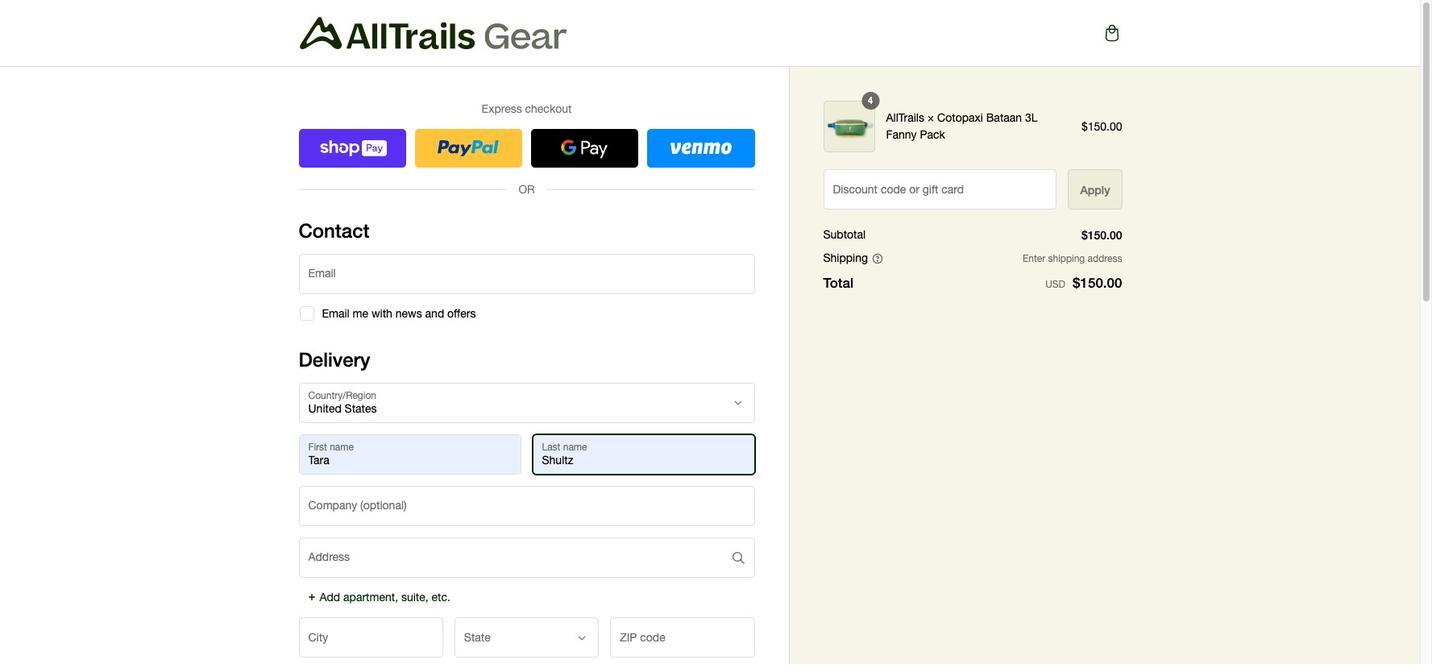 Task type: locate. For each thing, give the bounding box(es) containing it.
1 vertical spatial row
[[823, 273, 1123, 293]]

Email me with news and offers checkbox
[[299, 305, 315, 322]]

2 row from the top
[[823, 273, 1123, 293]]

Address text field
[[299, 538, 754, 577]]

1 vertical spatial $150.00
[[1082, 228, 1123, 242]]

add apartment, suite, etc. button
[[308, 589, 451, 606]]

1 row from the top
[[823, 92, 1123, 152]]

address
[[1088, 253, 1123, 264]]

enter
[[1023, 253, 1046, 264]]

City text field
[[299, 618, 442, 657]]

4 cell
[[823, 92, 880, 152]]

None text field
[[299, 435, 520, 474], [533, 435, 754, 474], [299, 435, 520, 474], [533, 435, 754, 474]]

row
[[823, 92, 1123, 152], [823, 273, 1123, 293]]

total
[[823, 274, 854, 291]]

table
[[823, 227, 1123, 293]]

0 vertical spatial row
[[823, 92, 1123, 152]]

apartment,
[[343, 591, 398, 604]]

$150.00 up apply button
[[1082, 120, 1123, 133]]

bataan
[[987, 111, 1022, 124]]

4
[[868, 94, 873, 106]]

table containing total
[[823, 227, 1123, 293]]

express
[[482, 102, 522, 115]]

usd
[[1046, 279, 1066, 290]]

apply button
[[1068, 169, 1123, 210]]

×
[[928, 111, 935, 124]]

2 vertical spatial $150.00
[[1073, 274, 1123, 291]]

$150.00 inside row
[[1082, 228, 1123, 242]]

pack
[[920, 128, 946, 141]]

shipping
[[1048, 253, 1085, 264]]

or
[[519, 183, 535, 196]]

$150.00
[[1082, 120, 1123, 133], [1082, 228, 1123, 242], [1073, 274, 1123, 291]]

alltrails × cotopaxi bataan 3l fanny pack bag cotopaxi image
[[823, 101, 875, 152]]

$150.00 up the address
[[1082, 228, 1123, 242]]

row containing alltrails × cotopaxi bataan 3l fanny pack
[[823, 92, 1123, 152]]

$150.00 down the address
[[1073, 274, 1123, 291]]

0 vertical spatial $150.00
[[1082, 120, 1123, 133]]

shipping policy image
[[872, 253, 884, 264]]

subtotal
[[823, 228, 866, 241]]



Task type: vqa. For each thing, say whether or not it's contained in the screenshot.
Pack
yes



Task type: describe. For each thing, give the bounding box(es) containing it.
row containing total
[[823, 273, 1123, 293]]

usd $150.00
[[1046, 274, 1123, 291]]

Company (optional) text field
[[299, 487, 754, 525]]

ZIP code text field
[[611, 618, 754, 657]]

with
[[372, 307, 393, 320]]

me
[[353, 307, 368, 320]]

checkout
[[525, 102, 572, 115]]

email
[[322, 307, 350, 320]]

add
[[320, 591, 340, 604]]

alltrails × cotopaxi bataan 3l fanny pack
[[886, 111, 1038, 141]]

3l
[[1025, 111, 1038, 124]]

shipping row
[[823, 250, 1123, 267]]

enter shipping address
[[1023, 253, 1123, 264]]

Email email field
[[299, 255, 754, 293]]

fanny
[[886, 128, 917, 141]]

$150.00 row
[[823, 227, 1123, 244]]

news
[[396, 307, 422, 320]]

and
[[425, 307, 444, 320]]

express checkout
[[482, 102, 572, 115]]

etc.
[[432, 591, 451, 604]]

email me with news and offers
[[322, 307, 476, 320]]

apply
[[1081, 183, 1110, 196]]

cotopaxi
[[938, 111, 983, 124]]

contact
[[299, 219, 370, 242]]

delivery
[[299, 348, 370, 371]]

add apartment, suite, etc.
[[320, 591, 451, 604]]

suite,
[[401, 591, 429, 604]]

shipping
[[823, 252, 868, 264]]

offers
[[447, 307, 476, 320]]

Discount code or gift card text field
[[824, 170, 1056, 209]]

alltrails
[[886, 111, 925, 124]]



